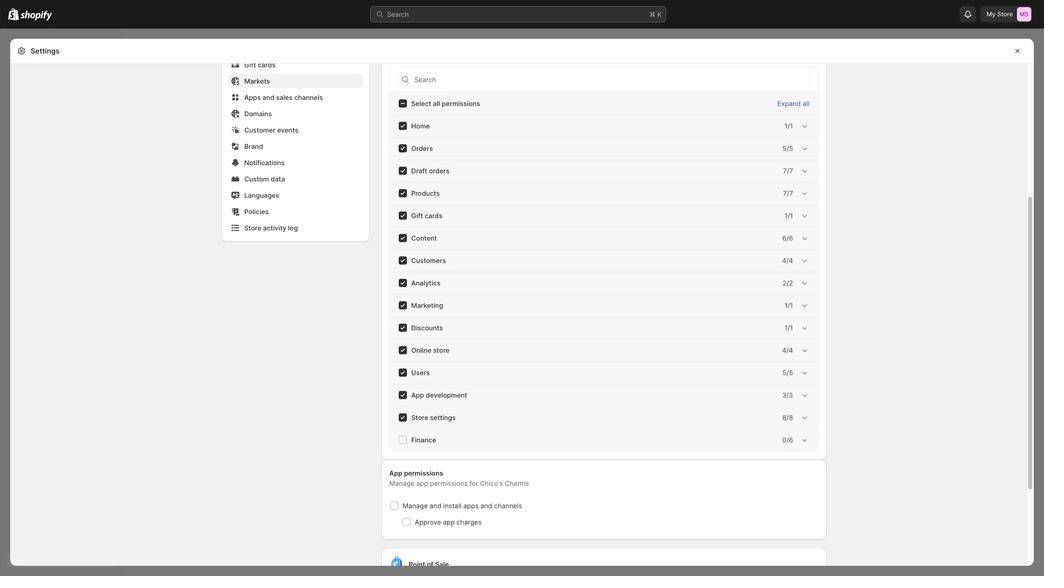 Task type: describe. For each thing, give the bounding box(es) containing it.
settings dialog
[[10, 0, 1034, 577]]

shopify image
[[8, 8, 19, 20]]

2/2
[[783, 279, 793, 287]]

my
[[987, 10, 996, 18]]

app for app development
[[411, 392, 424, 400]]

1 horizontal spatial cards
[[425, 212, 442, 220]]

point of sale
[[409, 561, 449, 569]]

all for select
[[433, 100, 440, 108]]

expand all button
[[771, 93, 816, 114]]

store activity log link
[[228, 221, 363, 235]]

0 vertical spatial permissions
[[442, 100, 480, 108]]

0/6
[[782, 437, 793, 445]]

shopify image
[[21, 11, 52, 21]]

draft
[[411, 167, 427, 175]]

search
[[387, 10, 409, 18]]

⌘ k
[[649, 10, 662, 18]]

expand
[[777, 100, 801, 108]]

activity
[[263, 224, 286, 232]]

markets
[[244, 77, 270, 85]]

7/7 for products
[[783, 189, 793, 198]]

cards inside "link"
[[258, 61, 276, 69]]

poslogo image
[[388, 557, 405, 573]]

chico's
[[480, 480, 503, 488]]

all for expand
[[803, 100, 809, 108]]

for
[[469, 480, 478, 488]]

languages link
[[228, 188, 363, 203]]

customer
[[244, 126, 275, 134]]

2 vertical spatial permissions
[[430, 480, 468, 488]]

analytics
[[411, 279, 441, 287]]

products
[[411, 189, 440, 198]]

policies link
[[228, 205, 363, 219]]

content
[[411, 234, 437, 243]]

domains
[[244, 110, 272, 118]]

custom data link
[[228, 172, 363, 186]]

home
[[411, 122, 430, 130]]

store for store activity log
[[244, 224, 261, 232]]

1 vertical spatial gift cards
[[411, 212, 442, 220]]

custom
[[244, 175, 269, 183]]

1 vertical spatial manage
[[403, 502, 428, 511]]

gift cards inside gift cards "link"
[[244, 61, 276, 69]]

1/1 for home
[[784, 122, 793, 130]]

store settings
[[411, 414, 456, 422]]

5/5 for orders
[[782, 144, 793, 153]]

brand
[[244, 142, 263, 151]]

approve app charges
[[415, 519, 482, 527]]

select
[[411, 100, 431, 108]]

2 horizontal spatial and
[[481, 502, 492, 511]]

finance
[[411, 437, 436, 445]]

point
[[409, 561, 425, 569]]

and for install
[[430, 502, 441, 511]]

of
[[427, 561, 433, 569]]

0 vertical spatial channels
[[294, 93, 323, 102]]

app development
[[411, 392, 467, 400]]

domains link
[[228, 107, 363, 121]]

1 horizontal spatial channels
[[494, 502, 522, 511]]

sales
[[276, 93, 293, 102]]

markets link
[[228, 74, 363, 88]]

settings
[[430, 414, 456, 422]]

store for store settings
[[411, 414, 428, 422]]

1/1 for gift cards
[[784, 212, 793, 220]]

1/1 for discounts
[[784, 324, 793, 332]]

notifications
[[244, 159, 285, 167]]

5/5 for users
[[782, 369, 793, 377]]

3/3
[[782, 392, 793, 400]]



Task type: locate. For each thing, give the bounding box(es) containing it.
expand all
[[777, 100, 809, 108]]

store up finance
[[411, 414, 428, 422]]

permissions down finance
[[404, 470, 443, 478]]

1 vertical spatial 4/4
[[782, 347, 793, 355]]

0 horizontal spatial channels
[[294, 93, 323, 102]]

0 horizontal spatial and
[[262, 93, 274, 102]]

7/7
[[783, 167, 793, 175], [783, 189, 793, 198]]

events
[[277, 126, 298, 134]]

2 all from the left
[[803, 100, 809, 108]]

my store image
[[1017, 7, 1031, 21]]

1 vertical spatial permissions
[[404, 470, 443, 478]]

manage
[[389, 480, 414, 488], [403, 502, 428, 511]]

0 horizontal spatial store
[[244, 224, 261, 232]]

orders
[[411, 144, 433, 153]]

1 4/4 from the top
[[782, 257, 793, 265]]

1/1
[[784, 122, 793, 130], [784, 212, 793, 220], [784, 302, 793, 310], [784, 324, 793, 332]]

draft orders
[[411, 167, 450, 175]]

permissions
[[442, 100, 480, 108], [404, 470, 443, 478], [430, 480, 468, 488]]

5/5 up 3/3 in the right bottom of the page
[[782, 369, 793, 377]]

1 vertical spatial store
[[244, 224, 261, 232]]

manage down finance
[[389, 480, 414, 488]]

channels
[[294, 93, 323, 102], [494, 502, 522, 511]]

gift cards up markets
[[244, 61, 276, 69]]

0 vertical spatial cards
[[258, 61, 276, 69]]

discounts
[[411, 324, 443, 332]]

0 horizontal spatial app
[[389, 470, 402, 478]]

1 vertical spatial channels
[[494, 502, 522, 511]]

0 vertical spatial app
[[416, 480, 428, 488]]

online store
[[411, 347, 450, 355]]

charms
[[505, 480, 529, 488]]

my store
[[987, 10, 1013, 18]]

0 vertical spatial 4/4
[[782, 257, 793, 265]]

policies
[[244, 208, 269, 216]]

4/4
[[782, 257, 793, 265], [782, 347, 793, 355]]

all
[[433, 100, 440, 108], [803, 100, 809, 108]]

0 vertical spatial 5/5
[[782, 144, 793, 153]]

1 vertical spatial 5/5
[[782, 369, 793, 377]]

store down policies
[[244, 224, 261, 232]]

app down install
[[443, 519, 455, 527]]

dialog
[[1038, 39, 1044, 84]]

0 horizontal spatial all
[[433, 100, 440, 108]]

7/7 for draft orders
[[783, 167, 793, 175]]

1 vertical spatial app
[[443, 519, 455, 527]]

app inside app permissions manage app permissions for chico's charms
[[389, 470, 402, 478]]

app
[[411, 392, 424, 400], [389, 470, 402, 478]]

2 horizontal spatial store
[[997, 10, 1013, 18]]

select all permissions
[[411, 100, 480, 108]]

all right select
[[433, 100, 440, 108]]

store inside 'link'
[[244, 224, 261, 232]]

manage up approve
[[403, 502, 428, 511]]

Search text field
[[414, 71, 814, 88]]

0 vertical spatial gift cards
[[244, 61, 276, 69]]

3 1/1 from the top
[[784, 302, 793, 310]]

4 1/1 from the top
[[784, 324, 793, 332]]

1 horizontal spatial store
[[411, 414, 428, 422]]

2 1/1 from the top
[[784, 212, 793, 220]]

0 vertical spatial manage
[[389, 480, 414, 488]]

data
[[271, 175, 285, 183]]

apps
[[244, 93, 261, 102]]

1 vertical spatial gift
[[411, 212, 423, 220]]

k
[[657, 10, 662, 18]]

1/1 for marketing
[[784, 302, 793, 310]]

and right "apps"
[[481, 502, 492, 511]]

4/4 for online store
[[782, 347, 793, 355]]

⌘
[[649, 10, 655, 18]]

brand link
[[228, 139, 363, 154]]

0 horizontal spatial gift cards
[[244, 61, 276, 69]]

1 5/5 from the top
[[782, 144, 793, 153]]

1 vertical spatial cards
[[425, 212, 442, 220]]

2 4/4 from the top
[[782, 347, 793, 355]]

permissions right select
[[442, 100, 480, 108]]

marketing
[[411, 302, 443, 310]]

channels down charms
[[494, 502, 522, 511]]

store
[[433, 347, 450, 355]]

notifications link
[[228, 156, 363, 170]]

0 horizontal spatial cards
[[258, 61, 276, 69]]

orders
[[429, 167, 450, 175]]

1 horizontal spatial gift
[[411, 212, 423, 220]]

gift
[[244, 61, 256, 69], [411, 212, 423, 220]]

channels down markets link
[[294, 93, 323, 102]]

and left install
[[430, 502, 441, 511]]

4/4 up 3/3 in the right bottom of the page
[[782, 347, 793, 355]]

permissions up install
[[430, 480, 468, 488]]

2 5/5 from the top
[[782, 369, 793, 377]]

custom data
[[244, 175, 285, 183]]

app inside app permissions manage app permissions for chico's charms
[[416, 480, 428, 488]]

store right my
[[997, 10, 1013, 18]]

0 vertical spatial store
[[997, 10, 1013, 18]]

manage and install apps and channels
[[403, 502, 522, 511]]

0 horizontal spatial gift
[[244, 61, 256, 69]]

log
[[288, 224, 298, 232]]

languages
[[244, 191, 279, 200]]

0 horizontal spatial app
[[416, 480, 428, 488]]

cards up markets
[[258, 61, 276, 69]]

1 all from the left
[[433, 100, 440, 108]]

manage inside app permissions manage app permissions for chico's charms
[[389, 480, 414, 488]]

4/4 down 6/6
[[782, 257, 793, 265]]

all inside dropdown button
[[803, 100, 809, 108]]

customers
[[411, 257, 446, 265]]

approve
[[415, 519, 441, 527]]

install
[[443, 502, 461, 511]]

gift cards link
[[228, 58, 363, 72]]

0 vertical spatial gift
[[244, 61, 256, 69]]

and for sales
[[262, 93, 274, 102]]

gift inside "link"
[[244, 61, 256, 69]]

settings
[[31, 46, 60, 55]]

4/4 for customers
[[782, 257, 793, 265]]

0 vertical spatial app
[[411, 392, 424, 400]]

apps and sales channels
[[244, 93, 323, 102]]

6/6
[[782, 234, 793, 243]]

gift cards down products
[[411, 212, 442, 220]]

gift up content
[[411, 212, 423, 220]]

cards down products
[[425, 212, 442, 220]]

1 horizontal spatial all
[[803, 100, 809, 108]]

app permissions manage app permissions for chico's charms
[[389, 470, 529, 488]]

and
[[262, 93, 274, 102], [430, 502, 441, 511], [481, 502, 492, 511]]

apps
[[463, 502, 479, 511]]

gift cards
[[244, 61, 276, 69], [411, 212, 442, 220]]

1 horizontal spatial gift cards
[[411, 212, 442, 220]]

sale
[[435, 561, 449, 569]]

1 horizontal spatial and
[[430, 502, 441, 511]]

users
[[411, 369, 430, 377]]

all right expand
[[803, 100, 809, 108]]

app up approve
[[416, 480, 428, 488]]

1 vertical spatial 7/7
[[783, 189, 793, 198]]

customer events
[[244, 126, 298, 134]]

online
[[411, 347, 431, 355]]

cards
[[258, 61, 276, 69], [425, 212, 442, 220]]

5/5 down expand
[[782, 144, 793, 153]]

1 1/1 from the top
[[784, 122, 793, 130]]

app for app permissions manage app permissions for chico's charms
[[389, 470, 402, 478]]

customer events link
[[228, 123, 363, 137]]

2 7/7 from the top
[[783, 189, 793, 198]]

apps and sales channels link
[[228, 90, 363, 105]]

charges
[[457, 519, 482, 527]]

1 vertical spatial app
[[389, 470, 402, 478]]

store activity log
[[244, 224, 298, 232]]

1 horizontal spatial app
[[443, 519, 455, 527]]

gift up markets
[[244, 61, 256, 69]]

0 vertical spatial 7/7
[[783, 167, 793, 175]]

5/5
[[782, 144, 793, 153], [782, 369, 793, 377]]

1 horizontal spatial app
[[411, 392, 424, 400]]

and right apps
[[262, 93, 274, 102]]

development
[[426, 392, 467, 400]]

1 7/7 from the top
[[783, 167, 793, 175]]

8/8
[[782, 414, 793, 422]]

store
[[997, 10, 1013, 18], [244, 224, 261, 232], [411, 414, 428, 422]]

2 vertical spatial store
[[411, 414, 428, 422]]

app
[[416, 480, 428, 488], [443, 519, 455, 527]]



Task type: vqa. For each thing, say whether or not it's contained in the screenshot.


